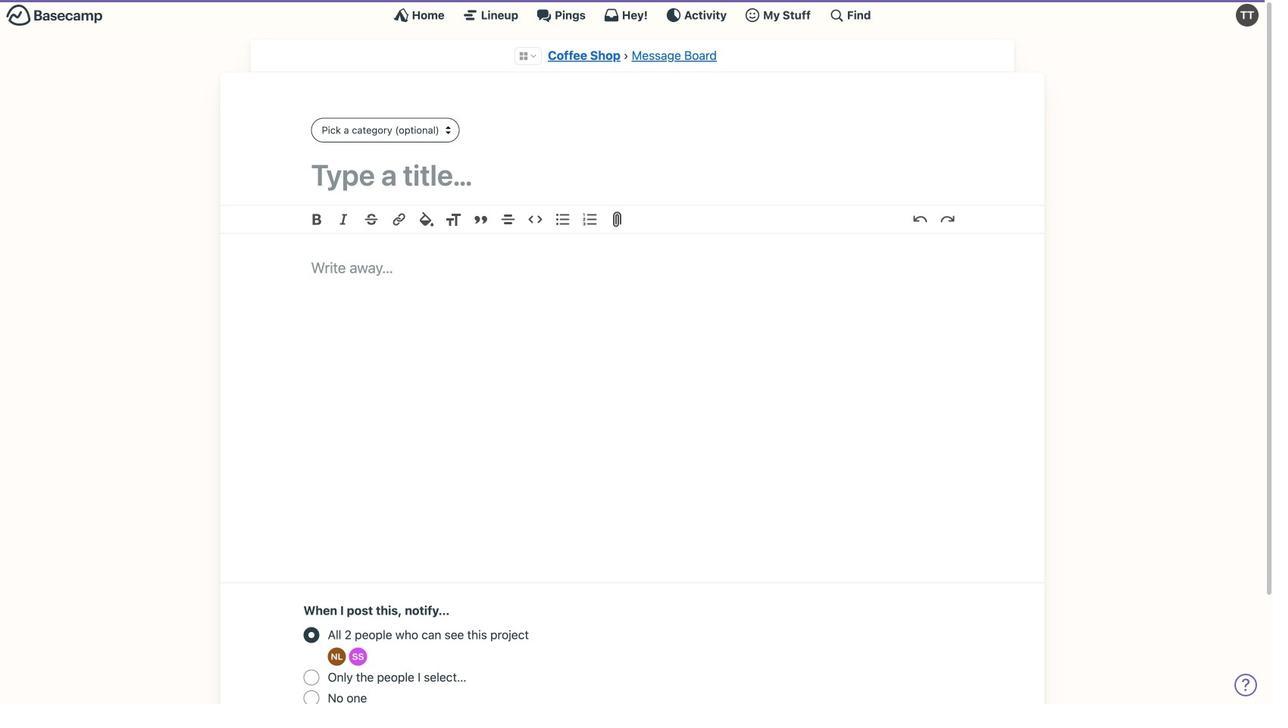 Task type: vqa. For each thing, say whether or not it's contained in the screenshot.
Natalie Lubich IMAGE
yes



Task type: describe. For each thing, give the bounding box(es) containing it.
Type a title… text field
[[311, 158, 954, 192]]

main element
[[0, 0, 1265, 30]]

sarah silvers image
[[349, 648, 367, 666]]



Task type: locate. For each thing, give the bounding box(es) containing it.
switch accounts image
[[6, 4, 103, 27]]

terry turtle image
[[1236, 4, 1259, 27]]

natalie lubich image
[[328, 648, 346, 666]]

Write away… text field
[[266, 234, 1000, 564]]

keyboard shortcut: ⌘ + / image
[[829, 8, 844, 23]]



